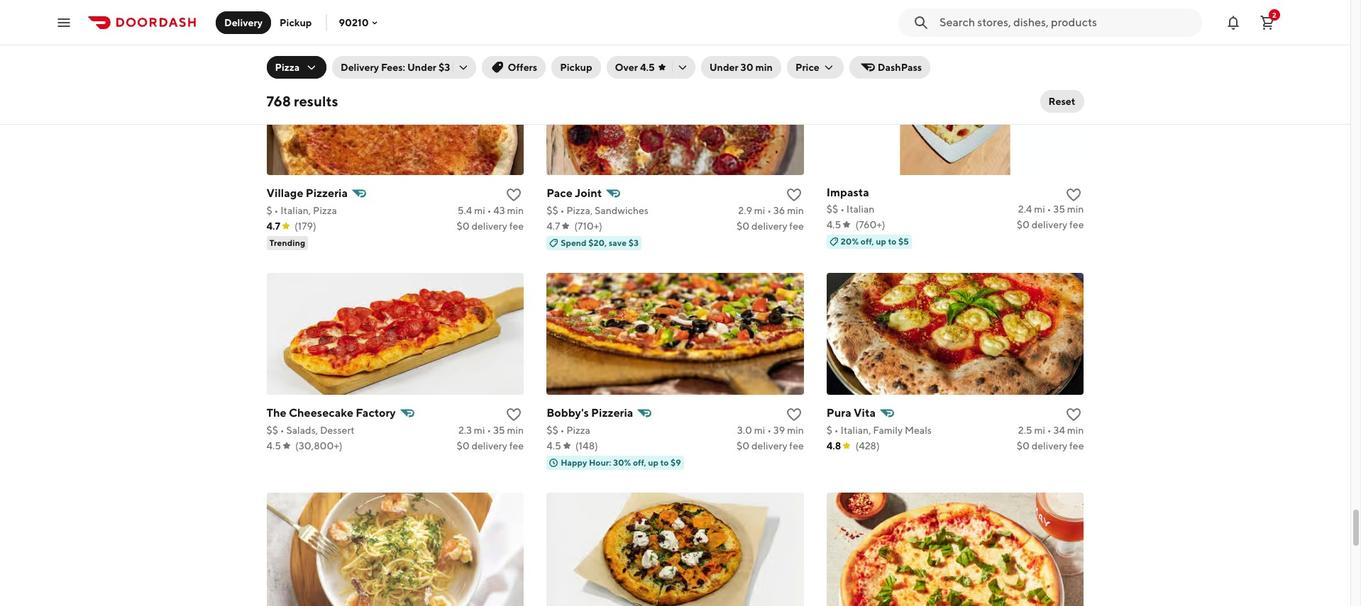 Task type: locate. For each thing, give the bounding box(es) containing it.
1 vertical spatial $3
[[629, 237, 639, 248]]

spend down (710+)
[[561, 237, 587, 248]]

delivery button
[[216, 11, 271, 34]]

click to add this store to your saved list image for bobby's pizzeria
[[785, 406, 803, 423]]

$​0 delivery fee
[[1017, 0, 1084, 12], [1017, 219, 1084, 230], [457, 220, 524, 232], [737, 220, 804, 232], [457, 440, 524, 452], [737, 440, 804, 452], [1017, 440, 1084, 452]]

0 vertical spatial click to add this store to your saved list image
[[505, 186, 522, 203]]

2 under from the left
[[709, 62, 739, 73]]

click to add this store to your saved list image for the cheesecake factory
[[505, 406, 522, 423]]

0 horizontal spatial italian,
[[280, 205, 311, 216]]

1 horizontal spatial pizzeria
[[591, 406, 633, 420]]

$​0 for pace joint
[[737, 220, 750, 232]]

click to add this store to your saved list image right 2.4 in the right of the page
[[1066, 186, 1083, 203]]

happy
[[561, 457, 587, 468]]

1 4.7 from the left
[[266, 220, 280, 232]]

4.7 down pace
[[547, 220, 560, 232]]

0 vertical spatial pizzeria
[[306, 186, 348, 200]]

$​0 for village pizzeria
[[457, 220, 470, 232]]

delivery down 5.4 mi • 43 min
[[471, 220, 507, 232]]

0 vertical spatial save
[[889, 17, 907, 28]]

fee down "2.3 mi • 35 min"
[[509, 440, 524, 452]]

1 horizontal spatial up
[[876, 236, 886, 247]]

1 vertical spatial pizzeria
[[591, 406, 633, 420]]

italian,
[[280, 205, 311, 216], [841, 425, 871, 436]]

fee
[[1069, 0, 1084, 12], [1069, 219, 1084, 230], [509, 220, 524, 232], [789, 220, 804, 232], [509, 440, 524, 452], [789, 440, 804, 452], [1069, 440, 1084, 452]]

min inside button
[[755, 62, 773, 73]]

fee for pura vita
[[1069, 440, 1084, 452]]

$ • italian, family meals
[[827, 425, 932, 436]]

click to add this store to your saved list image
[[785, 186, 803, 203], [1066, 186, 1083, 203], [505, 406, 522, 423], [785, 406, 803, 423]]

fee for bobby's pizzeria
[[789, 440, 804, 452]]

2 trending from the top
[[269, 237, 305, 248]]

1 horizontal spatial save
[[889, 17, 907, 28]]

(2,000+)
[[295, 0, 336, 12]]

mi right the 2.5 on the bottom
[[1034, 425, 1045, 436]]

$
[[266, 205, 272, 216], [827, 425, 833, 436]]

34
[[1054, 425, 1065, 436]]

save
[[889, 17, 907, 28], [609, 237, 627, 248]]

$​0 down 2.9
[[737, 220, 750, 232]]

up
[[876, 236, 886, 247], [648, 457, 659, 468]]

0 horizontal spatial spend
[[561, 237, 587, 248]]

• down the
[[280, 425, 284, 436]]

1 horizontal spatial pickup button
[[552, 56, 601, 79]]

min right 2.3
[[507, 425, 524, 436]]

1 vertical spatial delivery
[[341, 62, 379, 73]]

delivery
[[1032, 0, 1068, 12], [1032, 219, 1068, 230], [471, 220, 507, 232], [752, 220, 787, 232], [471, 440, 507, 452], [752, 440, 787, 452], [1032, 440, 1068, 452]]

$​0 delivery fee down 5.4 mi • 43 min
[[457, 220, 524, 232]]

$ for pura
[[827, 425, 833, 436]]

1 vertical spatial spend
[[561, 237, 587, 248]]

save right the $20,
[[609, 237, 627, 248]]

4.7 for village pizzeria
[[266, 220, 280, 232]]

italian, up (179)
[[280, 205, 311, 216]]

off, down the (760+)
[[861, 236, 874, 247]]

fee down 2.4 mi • 35 min at top
[[1069, 219, 1084, 230]]

4.5 for $$ • italian
[[827, 219, 841, 230]]

0 horizontal spatial up
[[648, 457, 659, 468]]

4.7
[[266, 220, 280, 232], [547, 220, 560, 232]]

$​0 delivery fee for bobby's pizzeria
[[737, 440, 804, 452]]

4.5 inside button
[[640, 62, 655, 73]]

• down village
[[274, 205, 279, 216]]

$​0 delivery fee for pace joint
[[737, 220, 804, 232]]

1 vertical spatial to
[[660, 457, 669, 468]]

$ down village
[[266, 205, 272, 216]]

0 vertical spatial pickup button
[[271, 11, 320, 34]]

fee down 5.4 mi • 43 min
[[509, 220, 524, 232]]

(428)
[[855, 440, 880, 452]]

$3 down sandwiches
[[629, 237, 639, 248]]

delivery down 2.5 mi • 34 min
[[1032, 440, 1068, 452]]

1 vertical spatial 35
[[493, 425, 505, 436]]

1 vertical spatial pizza
[[313, 205, 337, 216]]

0 horizontal spatial off,
[[633, 457, 646, 468]]

1 horizontal spatial to
[[888, 236, 897, 247]]

italian, down pura vita
[[841, 425, 871, 436]]

mi right 3.0
[[754, 425, 765, 436]]

off,
[[861, 236, 874, 247], [633, 457, 646, 468]]

1 under from the left
[[407, 62, 436, 73]]

delivery
[[224, 17, 263, 28], [341, 62, 379, 73]]

pickup button left over
[[552, 56, 601, 79]]

min right 34
[[1067, 425, 1084, 436]]

click to add this store to your saved list image up "2.3 mi • 35 min"
[[505, 406, 522, 423]]

to left '$5'
[[888, 236, 897, 247]]

fee up store search: begin typing to search for stores available on doordash text box
[[1069, 0, 1084, 12]]

1 horizontal spatial off,
[[861, 236, 874, 247]]

pizzeria up (148)
[[591, 406, 633, 420]]

$$ down pace
[[547, 205, 558, 216]]

click to add this store to your saved list image up 3.0 mi • 39 min
[[785, 406, 803, 423]]

to left $9
[[660, 457, 669, 468]]

delivery down 2.9 mi • 36 min
[[752, 220, 787, 232]]

spend $20, save $3
[[561, 237, 639, 248]]

bobby's
[[547, 406, 589, 420]]

offers
[[508, 62, 537, 73]]

0 horizontal spatial $
[[266, 205, 272, 216]]

$3 for spend $20, save $3
[[629, 237, 639, 248]]

mi for the cheesecake factory
[[474, 425, 485, 436]]

4.5 for $$ • salads, dessert
[[266, 440, 281, 452]]

trending down "4.6"
[[269, 17, 305, 28]]

mi for pace joint
[[754, 205, 765, 216]]

save left $8
[[889, 17, 907, 28]]

1 vertical spatial $
[[827, 425, 833, 436]]

$ up 4.8
[[827, 425, 833, 436]]

the cheesecake factory
[[266, 406, 396, 420]]

pizzeria up $ • italian, pizza
[[306, 186, 348, 200]]

click to add this store to your saved list image up 2.9 mi • 36 min
[[785, 186, 803, 203]]

under 30 min
[[709, 62, 773, 73]]

0 vertical spatial pizza
[[275, 62, 300, 73]]

0 horizontal spatial under
[[407, 62, 436, 73]]

1 horizontal spatial delivery
[[341, 62, 379, 73]]

results
[[294, 93, 338, 109]]

4.5
[[640, 62, 655, 73], [827, 219, 841, 230], [266, 440, 281, 452], [547, 440, 561, 452]]

under inside under 30 min button
[[709, 62, 739, 73]]

1 horizontal spatial 35
[[1053, 203, 1065, 215]]

$40,
[[868, 17, 887, 28]]

$​0 delivery fee down "2.3 mi • 35 min"
[[457, 440, 524, 452]]

delivery inside button
[[224, 17, 263, 28]]

• down impasta in the top right of the page
[[840, 203, 845, 215]]

pickup
[[280, 17, 312, 28], [560, 62, 592, 73]]

1 horizontal spatial spend
[[841, 17, 867, 28]]

click to add this store to your saved list image for village pizzeria
[[505, 186, 522, 203]]

pizza up (148)
[[566, 425, 590, 436]]

click to add this store to your saved list image up 5.4 mi • 43 min
[[505, 186, 522, 203]]

0 vertical spatial pickup
[[280, 17, 312, 28]]

delivery for pace joint
[[752, 220, 787, 232]]

italian
[[846, 203, 875, 215]]

$$ down bobby's
[[547, 425, 558, 436]]

min for village pizzeria
[[507, 205, 524, 216]]

2 4.7 from the left
[[547, 220, 560, 232]]

fee down 2.5 mi • 34 min
[[1069, 440, 1084, 452]]

click to add this store to your saved list image up 2.5 mi • 34 min
[[1066, 406, 1083, 423]]

0 vertical spatial up
[[876, 236, 886, 247]]

click to add this store to your saved list image for pace joint
[[785, 186, 803, 203]]

min right '39' at the bottom of the page
[[787, 425, 804, 436]]

$​0 for bobby's pizzeria
[[737, 440, 750, 452]]

4.5 down $$ • pizza
[[547, 440, 561, 452]]

fee down 3.0 mi • 39 min
[[789, 440, 804, 452]]

trending
[[269, 17, 305, 28], [269, 237, 305, 248]]

1 horizontal spatial $3
[[629, 237, 639, 248]]

mi right 2.4 in the right of the page
[[1034, 203, 1045, 215]]

click to add this store to your saved list image
[[505, 186, 522, 203], [1066, 406, 1083, 423]]

$​0
[[1017, 0, 1030, 12], [1017, 219, 1030, 230], [457, 220, 470, 232], [737, 220, 750, 232], [457, 440, 470, 452], [737, 440, 750, 452], [1017, 440, 1030, 452]]

delivery down 3.0 mi • 39 min
[[752, 440, 787, 452]]

• left pizza,
[[560, 205, 564, 216]]

43
[[493, 205, 505, 216]]

4.5 down the
[[266, 440, 281, 452]]

$​0 down 2.3
[[457, 440, 470, 452]]

0 horizontal spatial 4.7
[[266, 220, 280, 232]]

4.7 left (179)
[[266, 220, 280, 232]]

2.3
[[458, 425, 472, 436]]

village pizzeria
[[266, 186, 348, 200]]

cheesecake
[[289, 406, 353, 420]]

to
[[888, 236, 897, 247], [660, 457, 669, 468]]

0 horizontal spatial 35
[[493, 425, 505, 436]]

over 4.5
[[615, 62, 655, 73]]

trending down (179)
[[269, 237, 305, 248]]

35
[[1053, 203, 1065, 215], [493, 425, 505, 436]]

pickup button up pizza button
[[271, 11, 320, 34]]

village
[[266, 186, 303, 200]]

min right 2.4 in the right of the page
[[1067, 203, 1084, 215]]

delivery for delivery
[[224, 17, 263, 28]]

0 horizontal spatial pizzeria
[[306, 186, 348, 200]]

2 horizontal spatial pizza
[[566, 425, 590, 436]]

1 vertical spatial off,
[[633, 457, 646, 468]]

fee for the cheesecake factory
[[509, 440, 524, 452]]

1 vertical spatial italian,
[[841, 425, 871, 436]]

0 vertical spatial to
[[888, 236, 897, 247]]

$5
[[898, 236, 909, 247]]

0 vertical spatial spend
[[841, 17, 867, 28]]

open menu image
[[55, 14, 72, 31]]

35 right 2.4 in the right of the page
[[1053, 203, 1065, 215]]

0 vertical spatial trending
[[269, 17, 305, 28]]

$​0 down the 2.5 on the bottom
[[1017, 440, 1030, 452]]

$$ for pace joint
[[547, 205, 558, 216]]

1 horizontal spatial pizza
[[313, 205, 337, 216]]

$​0 delivery fee for the cheesecake factory
[[457, 440, 524, 452]]

3.0
[[737, 425, 752, 436]]

up left $9
[[648, 457, 659, 468]]

reset button
[[1040, 90, 1084, 113]]

1 vertical spatial click to add this store to your saved list image
[[1066, 406, 1083, 423]]

pickup down (2,000+)
[[280, 17, 312, 28]]

$​0 delivery fee for village pizzeria
[[457, 220, 524, 232]]

spend left $40,
[[841, 17, 867, 28]]

$3 right fees:
[[439, 62, 450, 73]]

0 horizontal spatial pizza
[[275, 62, 300, 73]]

over
[[615, 62, 638, 73]]

pizza
[[275, 62, 300, 73], [313, 205, 337, 216], [566, 425, 590, 436]]

1 horizontal spatial italian,
[[841, 425, 871, 436]]

min right 36
[[787, 205, 804, 216]]

1 vertical spatial pickup
[[560, 62, 592, 73]]

1 horizontal spatial 4.7
[[547, 220, 560, 232]]

• up 4.8
[[834, 425, 839, 436]]

mi right "5.4"
[[474, 205, 485, 216]]

delivery down 2.4 mi • 35 min at top
[[1032, 219, 1068, 230]]

0 vertical spatial 35
[[1053, 203, 1065, 215]]

$​0 down "5.4"
[[457, 220, 470, 232]]

0 horizontal spatial $3
[[439, 62, 450, 73]]

$​0 delivery fee down 2.9 mi • 36 min
[[737, 220, 804, 232]]

under left 30
[[709, 62, 739, 73]]

off, right 30%
[[633, 457, 646, 468]]

delivery up store search: begin typing to search for stores available on doordash text box
[[1032, 0, 1068, 12]]

4.5 down $$ • italian
[[827, 219, 841, 230]]

1 horizontal spatial under
[[709, 62, 739, 73]]

under right fees:
[[407, 62, 436, 73]]

min right 30
[[755, 62, 773, 73]]

$$ down the
[[266, 425, 278, 436]]

0 vertical spatial $3
[[439, 62, 450, 73]]

$​0 down 3.0
[[737, 440, 750, 452]]

$3
[[439, 62, 450, 73], [629, 237, 639, 248]]

0 horizontal spatial pickup
[[280, 17, 312, 28]]

1 vertical spatial save
[[609, 237, 627, 248]]

0 horizontal spatial save
[[609, 237, 627, 248]]

pizza up 768
[[275, 62, 300, 73]]

up down the (760+)
[[876, 236, 886, 247]]

the
[[266, 406, 286, 420]]

0 horizontal spatial click to add this store to your saved list image
[[505, 186, 522, 203]]

mi right 2.3
[[474, 425, 485, 436]]

0 horizontal spatial delivery
[[224, 17, 263, 28]]

2 button
[[1253, 8, 1282, 37]]

1 horizontal spatial $
[[827, 425, 833, 436]]

meals
[[905, 425, 932, 436]]

0 vertical spatial $
[[266, 205, 272, 216]]

• left 36
[[767, 205, 771, 216]]

pickup left over
[[560, 62, 592, 73]]

click to add this store to your saved list image for pura vita
[[1066, 406, 1083, 423]]

min right 43
[[507, 205, 524, 216]]

$$ for bobby's pizzeria
[[547, 425, 558, 436]]

mi right 2.9
[[754, 205, 765, 216]]

pizzeria for bobby's pizzeria
[[591, 406, 633, 420]]

pizza,
[[566, 205, 593, 216]]

spend
[[841, 17, 867, 28], [561, 237, 587, 248]]

mi
[[1034, 203, 1045, 215], [474, 205, 485, 216], [754, 205, 765, 216], [474, 425, 485, 436], [754, 425, 765, 436], [1034, 425, 1045, 436]]

$​0 delivery fee down 2.5 mi • 34 min
[[1017, 440, 1084, 452]]

$ • italian, pizza
[[266, 205, 337, 216]]

under
[[407, 62, 436, 73], [709, 62, 739, 73]]

(148)
[[575, 440, 598, 452]]

0 vertical spatial delivery
[[224, 17, 263, 28]]

fee down 2.9 mi • 36 min
[[789, 220, 804, 232]]

1 vertical spatial trending
[[269, 237, 305, 248]]

$$
[[827, 203, 838, 215], [547, 205, 558, 216], [266, 425, 278, 436], [547, 425, 558, 436]]

4.5 for $$ • pizza
[[547, 440, 561, 452]]

Store search: begin typing to search for stores available on DoorDash text field
[[940, 15, 1194, 30]]

35 right 2.3
[[493, 425, 505, 436]]

delivery down "2.3 mi • 35 min"
[[471, 440, 507, 452]]

4.5 right over
[[640, 62, 655, 73]]

pickup button
[[271, 11, 320, 34], [552, 56, 601, 79]]

pizza down village pizzeria
[[313, 205, 337, 216]]

1 horizontal spatial click to add this store to your saved list image
[[1066, 406, 1083, 423]]

happy hour: 30% off, up to $9
[[561, 457, 681, 468]]

$​0 delivery fee down 3.0 mi • 39 min
[[737, 440, 804, 452]]

fees:
[[381, 62, 405, 73]]

90210
[[339, 17, 369, 28]]

delivery for the cheesecake factory
[[471, 440, 507, 452]]

0 vertical spatial italian,
[[280, 205, 311, 216]]



Task type: describe. For each thing, give the bounding box(es) containing it.
min for pura vita
[[1067, 425, 1084, 436]]

spend for spend $40, save $8
[[841, 17, 867, 28]]

$$ down impasta in the top right of the page
[[827, 203, 838, 215]]

1 trending from the top
[[269, 17, 305, 28]]

$$ • pizza
[[547, 425, 590, 436]]

• left '39' at the bottom of the page
[[767, 425, 771, 436]]

$​0 for pura vita
[[1017, 440, 1030, 452]]

delivery for bobby's pizzeria
[[752, 440, 787, 452]]

• right 2.4 in the right of the page
[[1047, 203, 1051, 215]]

4.6
[[266, 0, 281, 12]]

min for bobby's pizzeria
[[787, 425, 804, 436]]

reset
[[1049, 96, 1076, 107]]

2
[[1273, 10, 1277, 19]]

italian, for village
[[280, 205, 311, 216]]

$​0 delivery fee for pura vita
[[1017, 440, 1084, 452]]

pace joint
[[547, 186, 602, 200]]

5.4
[[458, 205, 472, 216]]

price button
[[787, 56, 844, 79]]

2.5 mi • 34 min
[[1018, 425, 1084, 436]]

notification bell image
[[1225, 14, 1242, 31]]

spend $40, save $8
[[841, 17, 919, 28]]

90210 button
[[339, 17, 380, 28]]

1 vertical spatial up
[[648, 457, 659, 468]]

• left 34
[[1047, 425, 1052, 436]]

mi for bobby's pizzeria
[[754, 425, 765, 436]]

$​0 for the cheesecake factory
[[457, 440, 470, 452]]

36
[[773, 205, 785, 216]]

italian, for pura
[[841, 425, 871, 436]]

bobby's pizzeria
[[547, 406, 633, 420]]

(760+)
[[855, 219, 885, 230]]

dashpass
[[878, 62, 922, 73]]

family
[[873, 425, 903, 436]]

• left 43
[[487, 205, 491, 216]]

impasta
[[827, 186, 869, 199]]

5.4 mi • 43 min
[[458, 205, 524, 216]]

min for the cheesecake factory
[[507, 425, 524, 436]]

• right 2.3
[[487, 425, 491, 436]]

0 horizontal spatial pickup button
[[271, 11, 320, 34]]

(179)
[[295, 220, 316, 232]]

768
[[266, 93, 291, 109]]

4.8
[[827, 440, 841, 452]]

39
[[773, 425, 785, 436]]

$$ • salads, dessert
[[266, 425, 355, 436]]

dessert
[[320, 425, 355, 436]]

pura vita
[[827, 406, 876, 420]]

30
[[741, 62, 753, 73]]

0 horizontal spatial to
[[660, 457, 669, 468]]

(710+)
[[574, 220, 602, 232]]

pura
[[827, 406, 851, 420]]

$$ • pizza, sandwiches
[[547, 205, 649, 216]]

price
[[795, 62, 820, 73]]

$8
[[909, 17, 919, 28]]

mi for pura vita
[[1034, 425, 1045, 436]]

• down bobby's
[[560, 425, 564, 436]]

fee for pace joint
[[789, 220, 804, 232]]

1 horizontal spatial pickup
[[560, 62, 592, 73]]

$$ • italian
[[827, 203, 875, 215]]

2.5
[[1018, 425, 1032, 436]]

20%
[[841, 236, 859, 247]]

salads,
[[286, 425, 318, 436]]

$3 for delivery fees: under $3
[[439, 62, 450, 73]]

768 results
[[266, 93, 338, 109]]

2.9
[[738, 205, 752, 216]]

$​0 up store search: begin typing to search for stores available on doordash text box
[[1017, 0, 1030, 12]]

joint
[[575, 186, 602, 200]]

pace
[[547, 186, 573, 200]]

3.0 mi • 39 min
[[737, 425, 804, 436]]

2.4
[[1018, 203, 1032, 215]]

$9
[[671, 457, 681, 468]]

0 vertical spatial off,
[[861, 236, 874, 247]]

dashpass button
[[849, 56, 930, 79]]

pizzeria for village pizzeria
[[306, 186, 348, 200]]

delivery for delivery fees: under $3
[[341, 62, 379, 73]]

$​0 down 2.4 in the right of the page
[[1017, 219, 1030, 230]]

fee for village pizzeria
[[509, 220, 524, 232]]

2.4 mi • 35 min
[[1018, 203, 1084, 215]]

vita
[[854, 406, 876, 420]]

$ for village
[[266, 205, 272, 216]]

save for $3
[[609, 237, 627, 248]]

35 for 2.3 mi • 35 min
[[493, 425, 505, 436]]

under 30 min button
[[701, 56, 781, 79]]

over 4.5 button
[[606, 56, 695, 79]]

2.9 mi • 36 min
[[738, 205, 804, 216]]

hour:
[[589, 457, 611, 468]]

offers button
[[482, 56, 546, 79]]

min for pace joint
[[787, 205, 804, 216]]

$​0 delivery fee down 2.4 mi • 35 min at top
[[1017, 219, 1084, 230]]

3 items, open order cart image
[[1259, 14, 1276, 31]]

1 vertical spatial pickup button
[[552, 56, 601, 79]]

pizza button
[[266, 56, 326, 79]]

$$ for the cheesecake factory
[[266, 425, 278, 436]]

delivery fees: under $3
[[341, 62, 450, 73]]

2.3 mi • 35 min
[[458, 425, 524, 436]]

save for $8
[[889, 17, 907, 28]]

sandwiches
[[595, 205, 649, 216]]

35 for 2.4 mi • 35 min
[[1053, 203, 1065, 215]]

2 vertical spatial pizza
[[566, 425, 590, 436]]

$20,
[[588, 237, 607, 248]]

delivery for pura vita
[[1032, 440, 1068, 452]]

20% off, up to $5
[[841, 236, 909, 247]]

4.7 for pace joint
[[547, 220, 560, 232]]

$​0 delivery fee up store search: begin typing to search for stores available on doordash text box
[[1017, 0, 1084, 12]]

(30,800+)
[[295, 440, 342, 452]]

mi for village pizzeria
[[474, 205, 485, 216]]

30%
[[613, 457, 631, 468]]

factory
[[356, 406, 396, 420]]

spend for spend $20, save $3
[[561, 237, 587, 248]]

delivery for village pizzeria
[[471, 220, 507, 232]]

pizza inside button
[[275, 62, 300, 73]]



Task type: vqa. For each thing, say whether or not it's contained in the screenshot.
bottom Pizzeria
yes



